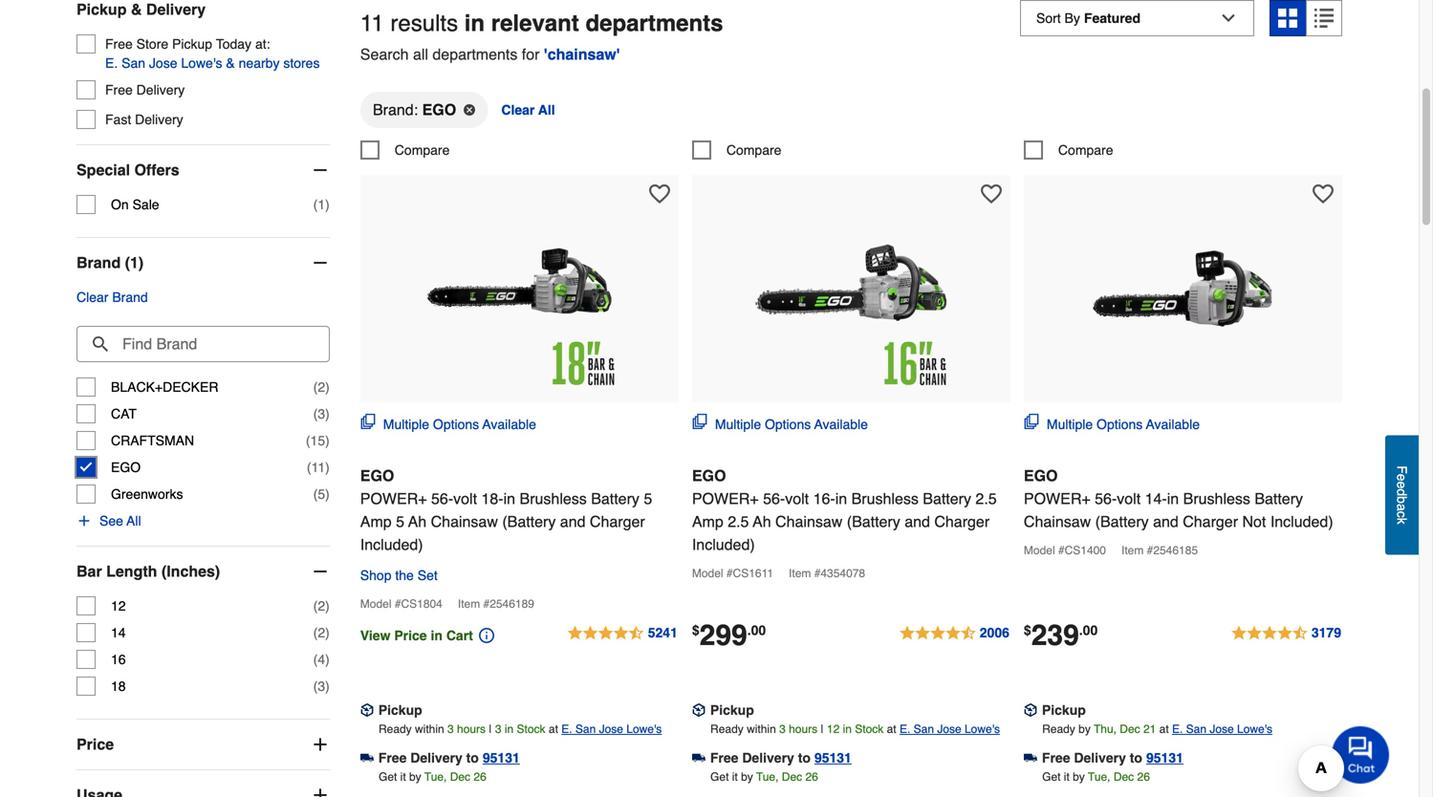 Task type: locate. For each thing, give the bounding box(es) containing it.
list view image
[[1315, 9, 1334, 28]]

2 horizontal spatial (battery
[[1095, 513, 1149, 531]]

0 horizontal spatial multiple options available
[[383, 417, 536, 432]]

by
[[1079, 723, 1091, 736], [409, 771, 421, 784], [741, 771, 753, 784], [1073, 771, 1085, 784]]

lowe's inside button
[[181, 56, 222, 71]]

e
[[1395, 474, 1410, 481], [1395, 481, 1410, 489]]

0 horizontal spatial compare
[[395, 142, 450, 158]]

2 horizontal spatial e. san jose lowe's button
[[1172, 720, 1273, 739]]

2 up '4'
[[318, 599, 325, 614]]

3 ready from the left
[[1042, 723, 1075, 736]]

get it by tue, dec 26 for 3
[[379, 771, 486, 784]]

2 | from the left
[[821, 723, 824, 736]]

2 2 from the top
[[318, 599, 325, 614]]

2 amp from the left
[[692, 513, 724, 531]]

item left #2546185
[[1122, 544, 1144, 557]]

minus image inside special offers button
[[311, 161, 330, 180]]

#4354078
[[814, 567, 865, 580]]

multiple options available link up 14-
[[1024, 414, 1200, 434]]

1 to from the left
[[466, 750, 479, 766]]

d
[[1395, 489, 1410, 496]]

# up $ 299 .00
[[727, 567, 733, 580]]

item #4354078 button
[[789, 564, 877, 587]]

26 down ready within 3 hours | 12 in stock at e. san jose lowe's
[[805, 771, 818, 784]]

2 battery from the left
[[923, 490, 971, 508]]

compare for 1003130748 element
[[1058, 142, 1113, 158]]

1 ( 2 ) from the top
[[313, 380, 330, 395]]

1 volt from the left
[[453, 490, 477, 508]]

1 vertical spatial model
[[692, 567, 723, 580]]

brushless inside ego power+ 56-volt 16-in brushless battery 2.5 amp 2.5 ah chainsaw (battery and charger included)
[[852, 490, 919, 508]]

dec for ready by thu, dec 21 at e. san jose lowe's
[[1114, 771, 1134, 784]]

plus image
[[76, 514, 92, 529], [311, 735, 330, 754], [311, 786, 330, 797]]

(
[[313, 197, 318, 212], [313, 380, 318, 395], [313, 406, 318, 422], [306, 433, 310, 449], [307, 460, 311, 475], [313, 487, 318, 502], [313, 599, 318, 614], [313, 625, 318, 641], [313, 652, 318, 667], [313, 679, 318, 694]]

0 horizontal spatial 56-
[[431, 490, 453, 508]]

dec for ready within 3 hours | 12 in stock at e. san jose lowe's
[[782, 771, 802, 784]]

2 horizontal spatial battery
[[1255, 490, 1303, 508]]

1 vertical spatial plus image
[[311, 735, 330, 754]]

4
[[318, 652, 325, 667]]

(battery inside "ego power+ 56-volt 18-in brushless battery 5 amp 5 ah chainsaw (battery and charger included)"
[[502, 513, 556, 531]]

1 multiple options available from the left
[[383, 417, 536, 432]]

minus image left shop
[[311, 562, 330, 581]]

included) inside ego power+ 56-volt 16-in brushless battery 2.5 amp 2.5 ah chainsaw (battery and charger included)
[[692, 536, 755, 553]]

amp up shop
[[360, 513, 392, 531]]

0 horizontal spatial to
[[466, 750, 479, 766]]

( for 14
[[313, 625, 318, 641]]

( 3 ) up ( 15 )
[[313, 406, 330, 422]]

chainsaw down 16-
[[775, 513, 843, 531]]

.00 inside $ 239 .00
[[1079, 623, 1098, 638]]

(battery down 18-
[[502, 513, 556, 531]]

shop the set
[[360, 568, 438, 583]]

1 free delivery to 95131 from the left
[[378, 750, 520, 766]]

price down '18'
[[76, 736, 114, 754]]

ego for ego power+ 56-volt 14-in brushless battery chainsaw (battery and charger not included)
[[1024, 467, 1058, 485]]

plus image inside see all button
[[76, 514, 92, 529]]

model # cs1400
[[1024, 544, 1106, 557]]

e up d
[[1395, 474, 1410, 481]]

dec down ready within 3 hours | 12 in stock at e. san jose lowe's
[[782, 771, 802, 784]]

1 95131 button from the left
[[483, 749, 520, 768]]

brushless
[[520, 490, 587, 508], [852, 490, 919, 508], [1183, 490, 1251, 508]]

minus image for special offers
[[311, 161, 330, 180]]

it for ready within 3 hours | 3 in stock at e. san jose lowe's
[[400, 771, 406, 784]]

2 minus image from the top
[[311, 562, 330, 581]]

included) for power+ 56-volt 18-in brushless battery 5 amp 5 ah chainsaw (battery and charger included)
[[360, 536, 423, 553]]

amp inside "ego power+ 56-volt 18-in brushless battery 5 amp 5 ah chainsaw (battery and charger included)"
[[360, 513, 392, 531]]

0 vertical spatial model
[[1024, 544, 1055, 557]]

e. san jose lowe's & nearby stores
[[105, 56, 320, 71]]

0 horizontal spatial ah
[[408, 513, 427, 531]]

volt for 14-
[[1117, 490, 1141, 508]]

$ right 5241 on the left of the page
[[692, 623, 700, 638]]

stores
[[283, 56, 320, 71]]

1 vertical spatial 2
[[318, 599, 325, 614]]

1 chainsaw from the left
[[431, 513, 498, 531]]

sale
[[132, 197, 159, 212]]

model down shop
[[360, 597, 392, 611]]

power+ inside ego power+ 56-volt 14-in brushless battery chainsaw (battery and charger not included)
[[1024, 490, 1091, 508]]

14-
[[1145, 490, 1167, 508]]

4 ) from the top
[[325, 433, 330, 449]]

3 chainsaw from the left
[[1024, 513, 1091, 531]]

all right see
[[127, 514, 141, 529]]

1 options from the left
[[433, 417, 479, 432]]

free for ready by thu, dec 21 at e. san jose lowe's
[[1042, 750, 1070, 766]]

1 horizontal spatial at
[[887, 723, 896, 736]]

1 and from the left
[[560, 513, 586, 531]]

included) up shop the set link
[[360, 536, 423, 553]]

list box containing brand:
[[360, 91, 1342, 140]]

see all
[[99, 514, 141, 529]]

|
[[489, 723, 492, 736], [821, 723, 824, 736]]

56- inside ego power+ 56-volt 16-in brushless battery 2.5 amp 2.5 ah chainsaw (battery and charger included)
[[763, 490, 785, 508]]

f e e d b a c k button
[[1385, 435, 1419, 555]]

2 truck filled image from the left
[[1024, 752, 1037, 765]]

options
[[433, 417, 479, 432], [765, 417, 811, 432], [1097, 417, 1143, 432]]

1 $ from the left
[[692, 623, 700, 638]]

power+ right ( 5 )
[[360, 490, 427, 508]]

1 get it by tue, dec 26 from the left
[[379, 771, 486, 784]]

3 options from the left
[[1097, 417, 1143, 432]]

2 95131 button from the left
[[815, 749, 852, 768]]

power+ up the model # cs1611
[[692, 490, 759, 508]]

in inside ego power+ 56-volt 16-in brushless battery 2.5 amp 2.5 ah chainsaw (battery and charger included)
[[835, 490, 847, 508]]

2 multiple options available from the left
[[715, 417, 868, 432]]

chainsaw inside ego power+ 56-volt 16-in brushless battery 2.5 amp 2.5 ah chainsaw (battery and charger included)
[[775, 513, 843, 531]]

1 get from the left
[[379, 771, 397, 784]]

multiple options available up 16-
[[715, 417, 868, 432]]

0 horizontal spatial departments
[[433, 45, 518, 63]]

brushless inside ego power+ 56-volt 14-in brushless battery chainsaw (battery and charger not included)
[[1183, 490, 1251, 508]]

3 power+ from the left
[[1024, 490, 1091, 508]]

price
[[394, 628, 427, 643], [76, 736, 114, 754]]

2 ' from the left
[[616, 45, 620, 63]]

1 vertical spatial minus image
[[311, 562, 330, 581]]

actual price $239.00 element
[[1024, 619, 1098, 652]]

$ inside $ 299 .00
[[692, 623, 700, 638]]

1 vertical spatial ( 3 )
[[313, 679, 330, 694]]

pickup right pickup image
[[1042, 703, 1086, 718]]

price down model # cs1804
[[394, 628, 427, 643]]

to down ready within 3 hours | 3 in stock at e. san jose lowe's
[[466, 750, 479, 766]]

available up 18-
[[483, 417, 536, 432]]

price button
[[76, 720, 330, 770]]

2 get from the left
[[710, 771, 729, 784]]

see all button
[[76, 512, 141, 531]]

6 ) from the top
[[325, 487, 330, 502]]

brand down (1)
[[112, 290, 148, 305]]

to down ready by thu, dec 21 at e. san jose lowe's
[[1130, 750, 1143, 766]]

0 horizontal spatial battery
[[591, 490, 640, 508]]

11 inside 11 results in relevant departments search all departments for ' chainsaw '
[[360, 10, 384, 36]]

cat
[[111, 406, 137, 422]]

item inside button
[[458, 597, 480, 611]]

e up b
[[1395, 481, 1410, 489]]

95131 button down ready by thu, dec 21 at e. san jose lowe's
[[1146, 749, 1184, 768]]

4.5 stars image
[[567, 622, 679, 645], [899, 622, 1011, 645], [1230, 622, 1342, 645]]

1 horizontal spatial it
[[732, 771, 738, 784]]

2 56- from the left
[[763, 490, 785, 508]]

2 horizontal spatial multiple options available link
[[1024, 414, 1200, 434]]

brushless for 18-
[[520, 490, 587, 508]]

4.5 stars image containing 5241
[[567, 622, 679, 645]]

.00 down 'cs1611'
[[747, 623, 766, 638]]

and inside "ego power+ 56-volt 18-in brushless battery 5 amp 5 ah chainsaw (battery and charger included)"
[[560, 513, 586, 531]]

.00 inside $ 299 .00
[[747, 623, 766, 638]]

multiple options available link up 18-
[[360, 414, 536, 434]]

3179
[[1312, 625, 1341, 640]]

ready within 3 hours | 3 in stock at e. san jose lowe's
[[379, 723, 662, 736]]

amp up the model # cs1611
[[692, 513, 724, 531]]

Find Brand text field
[[76, 326, 330, 362]]

free store pickup today at:
[[105, 36, 270, 52]]

1 truck filled image from the left
[[692, 752, 705, 765]]

nearby
[[239, 56, 280, 71]]

departments right all
[[433, 45, 518, 63]]

available up ego power+ 56-volt 14-in brushless battery chainsaw (battery and charger not included) on the right bottom of page
[[1146, 417, 1200, 432]]

truck filled image
[[692, 752, 705, 765], [1024, 752, 1037, 765]]

1 amp from the left
[[360, 513, 392, 531]]

bar length (inches)
[[76, 563, 220, 580]]

clear right close circle filled icon
[[501, 102, 535, 117]]

e.
[[105, 56, 118, 71], [561, 723, 572, 736], [900, 723, 911, 736], [1172, 723, 1183, 736]]

included) right not
[[1271, 513, 1333, 531]]

.00 for 299
[[747, 623, 766, 638]]

ready
[[379, 723, 412, 736], [710, 723, 744, 736], [1042, 723, 1075, 736]]

3 available from the left
[[1146, 417, 1200, 432]]

ready for ready within 3 hours | 3 in stock at e. san jose lowe's
[[379, 723, 412, 736]]

model left cs1400
[[1024, 544, 1055, 557]]

( 3 ) down ( 4 )
[[313, 679, 330, 694]]

ego power+ 56-volt 18-in brushless battery 5 amp 5 ah chainsaw (battery and charger included)
[[360, 467, 652, 553]]

95131 down ready within 3 hours | 3 in stock at e. san jose lowe's
[[483, 750, 520, 766]]

pickup image up truck filled icon
[[360, 704, 374, 717]]

1 horizontal spatial get
[[710, 771, 729, 784]]

1 ah from the left
[[408, 513, 427, 531]]

2 horizontal spatial 5
[[644, 490, 652, 508]]

2 ready from the left
[[710, 723, 744, 736]]

item left "#4354078" at right bottom
[[789, 567, 811, 580]]

95131 down ready by thu, dec 21 at e. san jose lowe's
[[1146, 750, 1184, 766]]

multiple options available up 14-
[[1047, 417, 1200, 432]]

2 horizontal spatial get it by tue, dec 26
[[1042, 771, 1150, 784]]

3 multiple options available link from the left
[[1024, 414, 1200, 434]]

free delivery to 95131 down ready within 3 hours | 12 in stock at e. san jose lowe's
[[710, 750, 852, 766]]

truck filled image for ready within 3 hours | 12 in stock at e. san jose lowe's
[[692, 752, 705, 765]]

1 horizontal spatial included)
[[692, 536, 755, 553]]

2 horizontal spatial compare
[[1058, 142, 1113, 158]]

1 horizontal spatial '
[[616, 45, 620, 63]]

95131 for 12
[[815, 750, 852, 766]]

2 horizontal spatial #
[[1058, 544, 1065, 557]]

3 95131 button from the left
[[1146, 749, 1184, 768]]

# up actual price $239.00 element
[[1058, 544, 1065, 557]]

by for ready within 3 hours | 12 in stock at e. san jose lowe's
[[741, 771, 753, 784]]

1 vertical spatial #
[[727, 567, 733, 580]]

2 within from the left
[[747, 723, 776, 736]]

11 down 15
[[311, 460, 325, 475]]

1 ( 3 ) from the top
[[313, 406, 330, 422]]

departments
[[586, 10, 723, 36], [433, 45, 518, 63]]

1 horizontal spatial 56-
[[763, 490, 785, 508]]

0 vertical spatial #
[[1058, 544, 1065, 557]]

power+ for power+ 56-volt 14-in brushless battery chainsaw (battery and charger not included)
[[1024, 490, 1091, 508]]

2 for 12
[[318, 599, 325, 614]]

to down ready within 3 hours | 12 in stock at e. san jose lowe's
[[798, 750, 811, 766]]

1 horizontal spatial 5
[[396, 513, 404, 531]]

ah up 'cs1611'
[[753, 513, 771, 531]]

chainsaw
[[431, 513, 498, 531], [775, 513, 843, 531], [1024, 513, 1091, 531]]

0 horizontal spatial brushless
[[520, 490, 587, 508]]

ah up set
[[408, 513, 427, 531]]

volt left 18-
[[453, 490, 477, 508]]

departments up chainsaw
[[586, 10, 723, 36]]

volt left 14-
[[1117, 490, 1141, 508]]

2 get it by tue, dec 26 from the left
[[710, 771, 818, 784]]

battery for power+ 56-volt 16-in brushless battery 2.5 amp 2.5 ah chainsaw (battery and charger included)
[[923, 490, 971, 508]]

chainsaw for 18-
[[431, 513, 498, 531]]

3 (battery from the left
[[1095, 513, 1149, 531]]

3 and from the left
[[1153, 513, 1179, 531]]

2 volt from the left
[[785, 490, 809, 508]]

1 vertical spatial &
[[226, 56, 235, 71]]

2 hours from the left
[[789, 723, 818, 736]]

'
[[544, 45, 548, 63], [616, 45, 620, 63]]

16
[[111, 652, 126, 667]]

battery inside "ego power+ 56-volt 18-in brushless battery 5 amp 5 ah chainsaw (battery and charger included)"
[[591, 490, 640, 508]]

volt left 16-
[[785, 490, 809, 508]]

0 horizontal spatial .00
[[747, 623, 766, 638]]

1 horizontal spatial free delivery to 95131
[[710, 750, 852, 766]]

0 horizontal spatial get
[[379, 771, 397, 784]]

)
[[325, 197, 330, 212], [325, 380, 330, 395], [325, 406, 330, 422], [325, 433, 330, 449], [325, 460, 330, 475], [325, 487, 330, 502], [325, 599, 330, 614], [325, 625, 330, 641], [325, 652, 330, 667], [325, 679, 330, 694]]

26 down 21
[[1137, 771, 1150, 784]]

minus image inside bar length (inches) 'button'
[[311, 562, 330, 581]]

heart outline image
[[981, 183, 1002, 204], [1313, 183, 1334, 204]]

dec down thu,
[[1114, 771, 1134, 784]]

1 horizontal spatial ready
[[710, 723, 744, 736]]

2 ( 3 ) from the top
[[313, 679, 330, 694]]

1 horizontal spatial options
[[765, 417, 811, 432]]

2 up ( 4 )
[[318, 625, 325, 641]]

1 at from the left
[[549, 723, 558, 736]]

( 2 ) up '4'
[[313, 599, 330, 614]]

3
[[318, 406, 325, 422], [318, 679, 325, 694], [447, 723, 454, 736], [495, 723, 502, 736], [779, 723, 786, 736]]

2 (battery from the left
[[847, 513, 900, 531]]

jose
[[149, 56, 177, 71], [599, 723, 623, 736], [937, 723, 962, 736], [1210, 723, 1234, 736]]

2 horizontal spatial at
[[1159, 723, 1169, 736]]

( 2 ) up ( 4 )
[[313, 625, 330, 641]]

pickup image
[[360, 704, 374, 717], [692, 704, 705, 717]]

multiple options available up 18-
[[383, 417, 536, 432]]

2 26 from the left
[[805, 771, 818, 784]]

delivery
[[146, 1, 206, 18], [136, 82, 185, 98], [135, 112, 183, 127], [410, 750, 463, 766], [742, 750, 794, 766], [1074, 750, 1126, 766]]

3 26 from the left
[[1137, 771, 1150, 784]]

.00 for 239
[[1079, 623, 1098, 638]]

0 horizontal spatial '
[[544, 45, 548, 63]]

0 horizontal spatial hours
[[457, 723, 486, 736]]

1 95131 from the left
[[483, 750, 520, 766]]

3 compare from the left
[[1058, 142, 1113, 158]]

e. san jose lowe's button for ready within 3 hours | 3 in stock at e. san jose lowe's
[[561, 720, 662, 739]]

2 and from the left
[[905, 513, 930, 531]]

power+ inside "ego power+ 56-volt 18-in brushless battery 5 amp 5 ah chainsaw (battery and charger included)"
[[360, 490, 427, 508]]

1 e from the top
[[1395, 474, 1410, 481]]

1003130748 element
[[1024, 140, 1113, 160]]

brand left (1)
[[76, 254, 121, 272]]

0 horizontal spatial get it by tue, dec 26
[[379, 771, 486, 784]]

ah inside ego power+ 56-volt 16-in brushless battery 2.5 amp 2.5 ah chainsaw (battery and charger included)
[[753, 513, 771, 531]]

(battery up "#4354078" at right bottom
[[847, 513, 900, 531]]

pickup down $ 299 .00
[[710, 703, 754, 718]]

56- inside "ego power+ 56-volt 18-in brushless battery 5 amp 5 ah chainsaw (battery and charger included)"
[[431, 490, 453, 508]]

e. san jose lowe's & nearby stores button
[[105, 54, 320, 73]]

7 ) from the top
[[325, 599, 330, 614]]

2 horizontal spatial charger
[[1183, 513, 1238, 531]]

$
[[692, 623, 700, 638], [1024, 623, 1031, 638]]

2 compare from the left
[[727, 142, 782, 158]]

0 horizontal spatial #
[[395, 597, 401, 611]]

all down for
[[538, 102, 555, 117]]

list box
[[360, 91, 1342, 140]]

2 horizontal spatial 95131 button
[[1146, 749, 1184, 768]]

brushless right 16-
[[852, 490, 919, 508]]

dec
[[1120, 723, 1140, 736], [450, 771, 470, 784], [782, 771, 802, 784], [1114, 771, 1134, 784]]

95131 button down ready within 3 hours | 12 in stock at e. san jose lowe's
[[815, 749, 852, 768]]

3 charger from the left
[[1183, 513, 1238, 531]]

56- inside ego power+ 56-volt 14-in brushless battery chainsaw (battery and charger not included)
[[1095, 490, 1117, 508]]

26 down ready within 3 hours | 3 in stock at e. san jose lowe's
[[474, 771, 486, 784]]

1 26 from the left
[[474, 771, 486, 784]]

2 vertical spatial item
[[458, 597, 480, 611]]

special offers button
[[76, 145, 330, 195]]

volt
[[453, 490, 477, 508], [785, 490, 809, 508], [1117, 490, 1141, 508]]

2 vertical spatial 2
[[318, 625, 325, 641]]

ego inside ego power+ 56-volt 16-in brushless battery 2.5 amp 2.5 ah chainsaw (battery and charger included)
[[692, 467, 726, 485]]

56- left 14-
[[1095, 490, 1117, 508]]

0 horizontal spatial all
[[127, 514, 141, 529]]

chainsaw down 18-
[[431, 513, 498, 531]]

0 horizontal spatial clear
[[76, 290, 108, 305]]

3 e. san jose lowe's button from the left
[[1172, 720, 1273, 739]]

3 brushless from the left
[[1183, 490, 1251, 508]]

2 horizontal spatial included)
[[1271, 513, 1333, 531]]

1 horizontal spatial $
[[1024, 623, 1031, 638]]

0 horizontal spatial 11
[[311, 460, 325, 475]]

pickup down view price in cart
[[378, 703, 422, 718]]

1 horizontal spatial 4.5 stars image
[[899, 622, 1011, 645]]

( 2 ) up ( 15 )
[[313, 380, 330, 395]]

$ inside $ 239 .00
[[1024, 623, 1031, 638]]

0 horizontal spatial stock
[[517, 723, 546, 736]]

0 horizontal spatial it
[[400, 771, 406, 784]]

1 multiple options available link from the left
[[360, 414, 536, 434]]

0 horizontal spatial options
[[433, 417, 479, 432]]

4.5 stars image for 299
[[899, 622, 1011, 645]]

item up cart
[[458, 597, 480, 611]]

and inside ego power+ 56-volt 16-in brushless battery 2.5 amp 2.5 ah chainsaw (battery and charger included)
[[905, 513, 930, 531]]

.00 down cs1400
[[1079, 623, 1098, 638]]

0 horizontal spatial tue,
[[424, 771, 447, 784]]

within
[[415, 723, 444, 736], [747, 723, 776, 736]]

95131 button down ready within 3 hours | 3 in stock at e. san jose lowe's
[[483, 749, 520, 768]]

) for craftsman
[[325, 433, 330, 449]]

56- left 16-
[[763, 490, 785, 508]]

delivery up the free store pickup today at:
[[146, 1, 206, 18]]

clear down the brand (1)
[[76, 290, 108, 305]]

model left 'cs1611'
[[692, 567, 723, 580]]

2 horizontal spatial 26
[[1137, 771, 1150, 784]]

1 (battery from the left
[[502, 513, 556, 531]]

ah inside "ego power+ 56-volt 18-in brushless battery 5 amp 5 ah chainsaw (battery and charger included)"
[[408, 513, 427, 531]]

(battery inside ego power+ 56-volt 16-in brushless battery 2.5 amp 2.5 ah chainsaw (battery and charger included)
[[847, 513, 900, 531]]

1 stock from the left
[[517, 723, 546, 736]]

8 ) from the top
[[325, 625, 330, 641]]

get it by tue, dec 26
[[379, 771, 486, 784], [710, 771, 818, 784], [1042, 771, 1150, 784]]

2 horizontal spatial get
[[1042, 771, 1061, 784]]

1 charger from the left
[[590, 513, 645, 531]]

free for ready within 3 hours | 12 in stock at e. san jose lowe's
[[710, 750, 739, 766]]

2 pickup image from the left
[[692, 704, 705, 717]]

0 vertical spatial plus image
[[76, 514, 92, 529]]

clear inside clear all button
[[501, 102, 535, 117]]

1 horizontal spatial ah
[[753, 513, 771, 531]]

1 horizontal spatial hours
[[789, 723, 818, 736]]

included)
[[1271, 513, 1333, 531], [360, 536, 423, 553], [692, 536, 755, 553]]

| for 12
[[821, 723, 824, 736]]

2 heart outline image from the left
[[1313, 183, 1334, 204]]

dec down ready within 3 hours | 3 in stock at e. san jose lowe's
[[450, 771, 470, 784]]

it for ready within 3 hours | 12 in stock at e. san jose lowe's
[[732, 771, 738, 784]]

0 horizontal spatial available
[[483, 417, 536, 432]]

95131 for 3
[[483, 750, 520, 766]]

1 horizontal spatial 26
[[805, 771, 818, 784]]

2 brushless from the left
[[852, 490, 919, 508]]

( 2 ) for 12
[[313, 599, 330, 614]]

1 2 from the top
[[318, 380, 325, 395]]

minus image up 1
[[311, 161, 330, 180]]

0 horizontal spatial 95131
[[483, 750, 520, 766]]

0 horizontal spatial |
[[489, 723, 492, 736]]

0 vertical spatial price
[[394, 628, 427, 643]]

3 get from the left
[[1042, 771, 1061, 784]]

1 56- from the left
[[431, 490, 453, 508]]

95131 down ready within 3 hours | 12 in stock at e. san jose lowe's
[[815, 750, 852, 766]]

offers
[[134, 161, 179, 179]]

chainsaw inside "ego power+ 56-volt 18-in brushless battery 5 amp 5 ah chainsaw (battery and charger included)"
[[431, 513, 498, 531]]

1 vertical spatial clear
[[76, 290, 108, 305]]

$ right 2006
[[1024, 623, 1031, 638]]

compare inside 1003130748 element
[[1058, 142, 1113, 158]]

at for 3
[[549, 723, 558, 736]]

2 up ( 15 )
[[318, 380, 325, 395]]

56- for 16-
[[763, 490, 785, 508]]

amp inside ego power+ 56-volt 16-in brushless battery 2.5 amp 2.5 ah chainsaw (battery and charger included)
[[692, 513, 724, 531]]

) for ego
[[325, 460, 330, 475]]

1 4.5 stars image from the left
[[567, 622, 679, 645]]

available up 16-
[[814, 417, 868, 432]]

battery for power+ 56-volt 18-in brushless battery 5 amp 5 ah chainsaw (battery and charger included)
[[591, 490, 640, 508]]

by for ready within 3 hours | 3 in stock at e. san jose lowe's
[[409, 771, 421, 784]]

# down shop the set link
[[395, 597, 401, 611]]

2 ah from the left
[[753, 513, 771, 531]]

actual price $299.00 element
[[692, 619, 766, 652]]

e. inside button
[[105, 56, 118, 71]]

clear inside clear brand button
[[76, 290, 108, 305]]

1 horizontal spatial brushless
[[852, 490, 919, 508]]

2 it from the left
[[732, 771, 738, 784]]

multiple options available link up 16-
[[692, 414, 868, 434]]

1 compare from the left
[[395, 142, 450, 158]]

2 vertical spatial plus image
[[311, 786, 330, 797]]

dec left 21
[[1120, 723, 1140, 736]]

power+ inside ego power+ 56-volt 16-in brushless battery 2.5 amp 2.5 ah chainsaw (battery and charger included)
[[692, 490, 759, 508]]

2 horizontal spatial 4.5 stars image
[[1230, 622, 1342, 645]]

3 it from the left
[[1064, 771, 1070, 784]]

1 within from the left
[[415, 723, 444, 736]]

pickup up free delivery at the top left of the page
[[76, 1, 127, 18]]

) for cat
[[325, 406, 330, 422]]

brushless inside "ego power+ 56-volt 18-in brushless battery 5 amp 5 ah chainsaw (battery and charger included)"
[[520, 490, 587, 508]]

1 tue, from the left
[[424, 771, 447, 784]]

charger inside ego power+ 56-volt 14-in brushless battery chainsaw (battery and charger not included)
[[1183, 513, 1238, 531]]

battery inside ego power+ 56-volt 14-in brushless battery chainsaw (battery and charger not included)
[[1255, 490, 1303, 508]]

a
[[1395, 504, 1410, 511]]

greenworks
[[111, 487, 183, 502]]

volt inside ego power+ 56-volt 14-in brushless battery chainsaw (battery and charger not included)
[[1117, 490, 1141, 508]]

2 horizontal spatial item
[[1122, 544, 1144, 557]]

power+
[[360, 490, 427, 508], [692, 490, 759, 508], [1024, 490, 1091, 508]]

21
[[1143, 723, 1156, 736]]

1 pickup image from the left
[[360, 704, 374, 717]]

) for 16
[[325, 652, 330, 667]]

ego inside "ego power+ 56-volt 18-in brushless battery 5 amp 5 ah chainsaw (battery and charger included)"
[[360, 467, 394, 485]]

charger inside "ego power+ 56-volt 18-in brushless battery 5 amp 5 ah chainsaw (battery and charger included)"
[[590, 513, 645, 531]]

1 horizontal spatial price
[[394, 628, 427, 643]]

minus image
[[311, 161, 330, 180], [311, 562, 330, 581]]

4.5 stars image containing 2006
[[899, 622, 1011, 645]]

1 vertical spatial item
[[789, 567, 811, 580]]

e. san jose lowe's button for ready within 3 hours | 12 in stock at e. san jose lowe's
[[900, 720, 1000, 739]]

1 horizontal spatial battery
[[923, 490, 971, 508]]

model for ego power+ 56-volt 16-in brushless battery 2.5 amp 2.5 ah chainsaw (battery and charger included)
[[692, 567, 723, 580]]

1 vertical spatial departments
[[433, 45, 518, 63]]

1 horizontal spatial 95131 button
[[815, 749, 852, 768]]

1 power+ from the left
[[360, 490, 427, 508]]

power+ for power+ 56-volt 18-in brushless battery 5 amp 5 ah chainsaw (battery and charger included)
[[360, 490, 427, 508]]

1 horizontal spatial multiple options available
[[715, 417, 868, 432]]

1 horizontal spatial get it by tue, dec 26
[[710, 771, 818, 784]]

model for ego power+ 56-volt 14-in brushless battery chainsaw (battery and charger not included)
[[1024, 544, 1055, 557]]

1 horizontal spatial volt
[[785, 490, 809, 508]]

1 horizontal spatial 11
[[360, 10, 384, 36]]

ego for ego power+ 56-volt 18-in brushless battery 5 amp 5 ah chainsaw (battery and charger included)
[[360, 467, 394, 485]]

(battery down 14-
[[1095, 513, 1149, 531]]

included) up the model # cs1611
[[692, 536, 755, 553]]

cs1400
[[1065, 544, 1106, 557]]

1 horizontal spatial |
[[821, 723, 824, 736]]

( 4 )
[[313, 652, 330, 667]]

delivery down thu,
[[1074, 750, 1126, 766]]

0 horizontal spatial and
[[560, 513, 586, 531]]

battery inside ego power+ 56-volt 16-in brushless battery 2.5 amp 2.5 ah chainsaw (battery and charger included)
[[923, 490, 971, 508]]

| for 3
[[489, 723, 492, 736]]

2 horizontal spatial available
[[1146, 417, 1200, 432]]

free
[[105, 36, 133, 52], [105, 82, 133, 98], [378, 750, 407, 766], [710, 750, 739, 766], [1042, 750, 1070, 766]]

2 at from the left
[[887, 723, 896, 736]]

1 horizontal spatial truck filled image
[[1024, 752, 1037, 765]]

1 horizontal spatial charger
[[934, 513, 990, 531]]

hours
[[457, 723, 486, 736], [789, 723, 818, 736]]

2 tue, from the left
[[756, 771, 779, 784]]

2 for black+decker
[[318, 380, 325, 395]]

95131 button for 3
[[483, 749, 520, 768]]

results
[[390, 10, 458, 36]]

included) inside ego power+ 56-volt 14-in brushless battery chainsaw (battery and charger not included)
[[1271, 513, 1333, 531]]

free delivery to 95131 down thu,
[[1042, 750, 1184, 766]]

volt inside "ego power+ 56-volt 18-in brushless battery 5 amp 5 ah chainsaw (battery and charger included)"
[[453, 490, 477, 508]]

ego
[[422, 101, 456, 118], [111, 460, 141, 475], [360, 467, 394, 485], [692, 467, 726, 485], [1024, 467, 1058, 485]]

cart
[[446, 628, 473, 643]]

today
[[216, 36, 252, 52]]

&
[[131, 1, 142, 18], [226, 56, 235, 71]]

#2546189
[[483, 597, 534, 611]]

1 horizontal spatial chainsaw
[[775, 513, 843, 531]]

brushless up not
[[1183, 490, 1251, 508]]

1 horizontal spatial 2.5
[[976, 490, 997, 508]]

amp for 5
[[360, 513, 392, 531]]

to
[[466, 750, 479, 766], [798, 750, 811, 766], [1130, 750, 1143, 766]]

( for cat
[[313, 406, 318, 422]]

compare inside 5005424095 element
[[727, 142, 782, 158]]

( 11 )
[[307, 460, 330, 475]]

brand inside button
[[112, 290, 148, 305]]

95131
[[483, 750, 520, 766], [815, 750, 852, 766], [1146, 750, 1184, 766]]

1 horizontal spatial item
[[789, 567, 811, 580]]

brushless right 18-
[[520, 490, 587, 508]]

in inside 11 results in relevant departments search all departments for ' chainsaw '
[[464, 10, 485, 36]]

and for 2.5
[[905, 513, 930, 531]]

4.5 stars image containing 3179
[[1230, 622, 1342, 645]]

1 ' from the left
[[544, 45, 548, 63]]

1 brushless from the left
[[520, 490, 587, 508]]

15
[[310, 433, 325, 449]]

amp for 2.5
[[692, 513, 724, 531]]

9 ) from the top
[[325, 652, 330, 667]]

minus image
[[311, 253, 330, 273]]

ego inside ego power+ 56-volt 14-in brushless battery chainsaw (battery and charger not included)
[[1024, 467, 1058, 485]]

56- left 18-
[[431, 490, 453, 508]]

free delivery
[[105, 82, 185, 98]]

2 95131 from the left
[[815, 750, 852, 766]]

included) inside "ego power+ 56-volt 18-in brushless battery 5 amp 5 ah chainsaw (battery and charger included)"
[[360, 536, 423, 553]]

in inside ego power+ 56-volt 14-in brushless battery chainsaw (battery and charger not included)
[[1167, 490, 1179, 508]]

tue,
[[424, 771, 447, 784], [756, 771, 779, 784], [1088, 771, 1111, 784]]

0 horizontal spatial amp
[[360, 513, 392, 531]]

( 2 ) for 14
[[313, 625, 330, 641]]

2 horizontal spatial 95131
[[1146, 750, 1184, 766]]

brand (1)
[[76, 254, 144, 272]]

( 3 ) for brand
[[313, 406, 330, 422]]

1 vertical spatial ( 2 )
[[313, 599, 330, 614]]

charger inside ego power+ 56-volt 16-in brushless battery 2.5 amp 2.5 ah chainsaw (battery and charger included)
[[934, 513, 990, 531]]

1 | from the left
[[489, 723, 492, 736]]

2 ( 2 ) from the top
[[313, 599, 330, 614]]

( for craftsman
[[306, 433, 310, 449]]

2 horizontal spatial model
[[1024, 544, 1055, 557]]

0 vertical spatial item
[[1122, 544, 1144, 557]]

0 horizontal spatial ready
[[379, 723, 412, 736]]

3 ( 2 ) from the top
[[313, 625, 330, 641]]

in
[[464, 10, 485, 36], [504, 490, 515, 508], [835, 490, 847, 508], [1167, 490, 1179, 508], [431, 628, 443, 643], [505, 723, 514, 736], [843, 723, 852, 736]]

3 56- from the left
[[1095, 490, 1117, 508]]

get for ready by thu, dec 21 at e. san jose lowe's
[[1042, 771, 1061, 784]]

chainsaw up model # cs1400
[[1024, 513, 1091, 531]]

compare inside 1003130714 element
[[395, 142, 450, 158]]

brushless for 14-
[[1183, 490, 1251, 508]]

volt inside ego power+ 56-volt 16-in brushless battery 2.5 amp 2.5 ah chainsaw (battery and charger included)
[[785, 490, 809, 508]]

all for see all
[[127, 514, 141, 529]]

view price in cart element
[[360, 622, 496, 650]]

free delivery to 95131 down ready within 3 hours | 3 in stock at e. san jose lowe's
[[378, 750, 520, 766]]

1 vertical spatial brand
[[112, 290, 148, 305]]

1 it from the left
[[400, 771, 406, 784]]

power+ for power+ 56-volt 16-in brushless battery 2.5 amp 2.5 ah chainsaw (battery and charger included)
[[692, 490, 759, 508]]



Task type: describe. For each thing, give the bounding box(es) containing it.
on
[[111, 197, 129, 212]]

not
[[1242, 513, 1266, 531]]

26 for 12
[[805, 771, 818, 784]]

pickup for ready within 3 hours | 3 in stock at e. san jose lowe's
[[378, 703, 422, 718]]

(battery inside ego power+ 56-volt 14-in brushless battery chainsaw (battery and charger not included)
[[1095, 513, 1149, 531]]

3 free delivery to 95131 from the left
[[1042, 750, 1184, 766]]

tue, for 12
[[756, 771, 779, 784]]

ready for ready by thu, dec 21 at e. san jose lowe's
[[1042, 723, 1075, 736]]

14
[[111, 625, 126, 641]]

ah for 5
[[408, 513, 427, 531]]

f e e d b a c k
[[1395, 466, 1410, 524]]

5241 button
[[567, 622, 679, 645]]

compare for 1003130714 element
[[395, 142, 450, 158]]

free delivery to 95131 for 3
[[378, 750, 520, 766]]

cs1804
[[401, 597, 443, 611]]

chainsaw inside ego power+ 56-volt 14-in brushless battery chainsaw (battery and charger not included)
[[1024, 513, 1091, 531]]

length
[[106, 563, 157, 580]]

battery for power+ 56-volt 14-in brushless battery chainsaw (battery and charger not included)
[[1255, 490, 1303, 508]]

0 horizontal spatial 5
[[318, 487, 325, 502]]

) for 12
[[325, 599, 330, 614]]

clear all
[[501, 102, 555, 117]]

truck filled image
[[360, 752, 374, 765]]

the
[[395, 568, 414, 583]]

delivery down ready within 3 hours | 12 in stock at e. san jose lowe's
[[742, 750, 794, 766]]

free for ready within 3 hours | 3 in stock at e. san jose lowe's
[[378, 750, 407, 766]]

0 horizontal spatial model
[[360, 597, 392, 611]]

delivery down free delivery at the top left of the page
[[135, 112, 183, 127]]

) for greenworks
[[325, 487, 330, 502]]

get for ready within 3 hours | 12 in stock at e. san jose lowe's
[[710, 771, 729, 784]]

brushless for 16-
[[852, 490, 919, 508]]

# for (battery
[[1058, 544, 1065, 557]]

ego power+ 56-volt 14-in brushless battery chainsaw (battery and charger not included)
[[1024, 467, 1333, 531]]

hours for 12
[[789, 723, 818, 736]]

stock for 12
[[855, 723, 884, 736]]

1
[[318, 197, 325, 212]]

model # cs1804
[[360, 597, 443, 611]]

close circle filled image
[[464, 104, 475, 116]]

5005424095 element
[[692, 140, 782, 160]]

on sale
[[111, 197, 159, 212]]

by for ready by thu, dec 21 at e. san jose lowe's
[[1073, 771, 1085, 784]]

item for and
[[1122, 544, 1144, 557]]

0 horizontal spatial 2.5
[[728, 513, 749, 531]]

2 available from the left
[[814, 417, 868, 432]]

volt for 18-
[[453, 490, 477, 508]]

& inside button
[[226, 56, 235, 71]]

at for 12
[[887, 723, 896, 736]]

2 options from the left
[[765, 417, 811, 432]]

fast delivery
[[105, 112, 183, 127]]

hours for 3
[[457, 723, 486, 736]]

3 multiple from the left
[[1047, 417, 1093, 432]]

16-
[[813, 490, 835, 508]]

( for black+decker
[[313, 380, 318, 395]]

2 e from the top
[[1395, 481, 1410, 489]]

ah for 2.5
[[753, 513, 771, 531]]

clear brand
[[76, 290, 148, 305]]

3 to from the left
[[1130, 750, 1143, 766]]

1 heart outline image from the left
[[981, 183, 1002, 204]]

5241
[[648, 625, 678, 640]]

pickup & delivery
[[76, 1, 206, 18]]

at:
[[255, 36, 270, 52]]

item for 2.5
[[789, 567, 811, 580]]

info image
[[479, 628, 494, 643]]

) for black+decker
[[325, 380, 330, 395]]

delivery right truck filled icon
[[410, 750, 463, 766]]

model # cs1611
[[692, 567, 774, 580]]

3179 button
[[1230, 622, 1342, 645]]

( 5 )
[[313, 487, 330, 502]]

charger for 2.5
[[934, 513, 990, 531]]

( 1 )
[[313, 197, 330, 212]]

and inside ego power+ 56-volt 14-in brushless battery chainsaw (battery and charger not included)
[[1153, 513, 1179, 531]]

2006 button
[[899, 622, 1011, 645]]

volt for 16-
[[785, 490, 809, 508]]

to for 12
[[798, 750, 811, 766]]

ready within 3 hours | 12 in stock at e. san jose lowe's
[[710, 723, 1000, 736]]

3 multiple options available from the left
[[1047, 417, 1200, 432]]

in inside "ego power+ 56-volt 18-in brushless battery 5 amp 5 ah chainsaw (battery and charger included)"
[[504, 490, 515, 508]]

fast
[[105, 112, 131, 127]]

( for greenworks
[[313, 487, 318, 502]]

within for ready within 3 hours | 3 in stock at e. san jose lowe's
[[415, 723, 444, 736]]

bar
[[76, 563, 102, 580]]

$ for 239
[[1024, 623, 1031, 638]]

store
[[136, 36, 168, 52]]

clear all button
[[499, 91, 557, 129]]

shop
[[360, 568, 392, 583]]

dec for ready within 3 hours | 3 in stock at e. san jose lowe's
[[450, 771, 470, 784]]

included) for power+ 56-volt 16-in brushless battery 2.5 amp 2.5 ah chainsaw (battery and charger included)
[[692, 536, 755, 553]]

$ for 299
[[692, 623, 700, 638]]

pickup image for ready within 3 hours | 12 in stock at e. san jose lowe's
[[692, 704, 705, 717]]

item #2546185
[[1122, 544, 1198, 557]]

2 multiple options available link from the left
[[692, 414, 868, 434]]

grid view image
[[1278, 9, 1297, 28]]

bar length (inches) button
[[76, 547, 330, 597]]

2 for 14
[[318, 625, 325, 641]]

within for ready within 3 hours | 12 in stock at e. san jose lowe's
[[747, 723, 776, 736]]

clear for clear brand
[[76, 290, 108, 305]]

get for ready within 3 hours | 3 in stock at e. san jose lowe's
[[379, 771, 397, 784]]

all
[[413, 45, 428, 63]]

4.5 stars image for 239
[[1230, 622, 1342, 645]]

c
[[1395, 511, 1410, 518]]

11 results in relevant departments search all departments for ' chainsaw '
[[360, 10, 723, 63]]

search
[[360, 45, 409, 63]]

18-
[[481, 490, 504, 508]]

clear brand button
[[76, 288, 148, 307]]

18
[[111, 679, 126, 694]]

( 15 )
[[306, 433, 330, 449]]

chainsaw
[[548, 45, 616, 63]]

ready for ready within 3 hours | 12 in stock at e. san jose lowe's
[[710, 723, 744, 736]]

1 available from the left
[[483, 417, 536, 432]]

tue, for 3
[[424, 771, 447, 784]]

truck filled image for ready by thu, dec 21 at e. san jose lowe's
[[1024, 752, 1037, 765]]

relevant
[[491, 10, 579, 36]]

cs1611
[[733, 567, 774, 580]]

special offers
[[76, 161, 179, 179]]

( for 16
[[313, 652, 318, 667]]

it for ready by thu, dec 21 at e. san jose lowe's
[[1064, 771, 1070, 784]]

56- for 14-
[[1095, 490, 1117, 508]]

# for amp
[[727, 567, 733, 580]]

239
[[1031, 619, 1079, 652]]

chainsaw for 16-
[[775, 513, 843, 531]]

pickup for ready within 3 hours | 12 in stock at e. san jose lowe's
[[710, 703, 754, 718]]

thu,
[[1094, 723, 1117, 736]]

item #2546185 button
[[1122, 541, 1210, 564]]

1 horizontal spatial 12
[[827, 723, 840, 736]]

and for 5
[[560, 513, 586, 531]]

b
[[1395, 496, 1410, 504]]

#2546185
[[1147, 544, 1198, 557]]

$ 299 .00
[[692, 619, 766, 652]]

chat invite button image
[[1332, 726, 1390, 784]]

k
[[1395, 518, 1410, 524]]

$ 239 .00
[[1024, 619, 1098, 652]]

1003130714 element
[[360, 140, 450, 160]]

( for 12
[[313, 599, 318, 614]]

3 tue, from the left
[[1088, 771, 1111, 784]]

0 horizontal spatial &
[[131, 1, 142, 18]]

(battery for 16-
[[847, 513, 900, 531]]

3 at from the left
[[1159, 723, 1169, 736]]

3 95131 from the left
[[1146, 750, 1184, 766]]

item #2546189
[[458, 597, 534, 611]]

ego for ego
[[111, 460, 141, 475]]

26 for 3
[[474, 771, 486, 784]]

3 get it by tue, dec 26 from the left
[[1042, 771, 1150, 784]]

pickup image
[[1024, 704, 1037, 717]]

) for 14
[[325, 625, 330, 641]]

delivery up fast delivery
[[136, 82, 185, 98]]

) for on sale
[[325, 197, 330, 212]]

brand:
[[373, 101, 418, 118]]

ego power+ 56-volt 16-in brushless battery 2.5 amp 2.5 ah chainsaw (battery and charger included)
[[692, 467, 997, 553]]

view price in cart
[[360, 628, 473, 643]]

(1)
[[125, 254, 144, 272]]

pickup up e. san jose lowe's & nearby stores button
[[172, 36, 212, 52]]

special
[[76, 161, 130, 179]]

item #2546189 button
[[458, 595, 546, 618]]

95131 button for 12
[[815, 749, 852, 768]]

item #4354078
[[789, 567, 865, 580]]

299
[[700, 619, 747, 652]]

) for 18
[[325, 679, 330, 694]]

( for ego
[[307, 460, 311, 475]]

1 multiple from the left
[[383, 417, 429, 432]]

jose inside button
[[149, 56, 177, 71]]

clear for clear all
[[501, 102, 535, 117]]

compare for 5005424095 element
[[727, 142, 782, 158]]

minus image for bar length (inches)
[[311, 562, 330, 581]]

2 multiple from the left
[[715, 417, 761, 432]]

set
[[418, 568, 438, 583]]

0 horizontal spatial 12
[[111, 599, 126, 614]]

ready by thu, dec 21 at e. san jose lowe's
[[1042, 723, 1273, 736]]

ego for ego power+ 56-volt 16-in brushless battery 2.5 amp 2.5 ah chainsaw (battery and charger included)
[[692, 467, 726, 485]]

(battery for 18-
[[502, 513, 556, 531]]

plus image inside price button
[[311, 735, 330, 754]]

to for 3
[[466, 750, 479, 766]]

56- for 18-
[[431, 490, 453, 508]]

price inside price button
[[76, 736, 114, 754]]

2 vertical spatial #
[[395, 597, 401, 611]]

stock for 3
[[517, 723, 546, 736]]

( for 18
[[313, 679, 318, 694]]

heart outline image
[[649, 183, 670, 204]]

0 vertical spatial brand
[[76, 254, 121, 272]]

for
[[522, 45, 540, 63]]

craftsman
[[111, 433, 194, 449]]

price inside view price in cart element
[[394, 628, 427, 643]]

view
[[360, 628, 391, 643]]

2006
[[980, 625, 1010, 640]]

san inside button
[[122, 56, 145, 71]]

( 2 ) for black+decker
[[313, 380, 330, 395]]

0 vertical spatial 2.5
[[976, 490, 997, 508]]

brand: ego
[[373, 101, 456, 118]]

f
[[1395, 466, 1410, 474]]

e. san jose lowe's button for ready by thu, dec 21 at e. san jose lowe's
[[1172, 720, 1273, 739]]

black+decker
[[111, 380, 218, 395]]

1 horizontal spatial departments
[[586, 10, 723, 36]]

get it by tue, dec 26 for 12
[[710, 771, 818, 784]]

(inches)
[[161, 563, 220, 580]]

see
[[99, 514, 123, 529]]



Task type: vqa. For each thing, say whether or not it's contained in the screenshot.
9-
no



